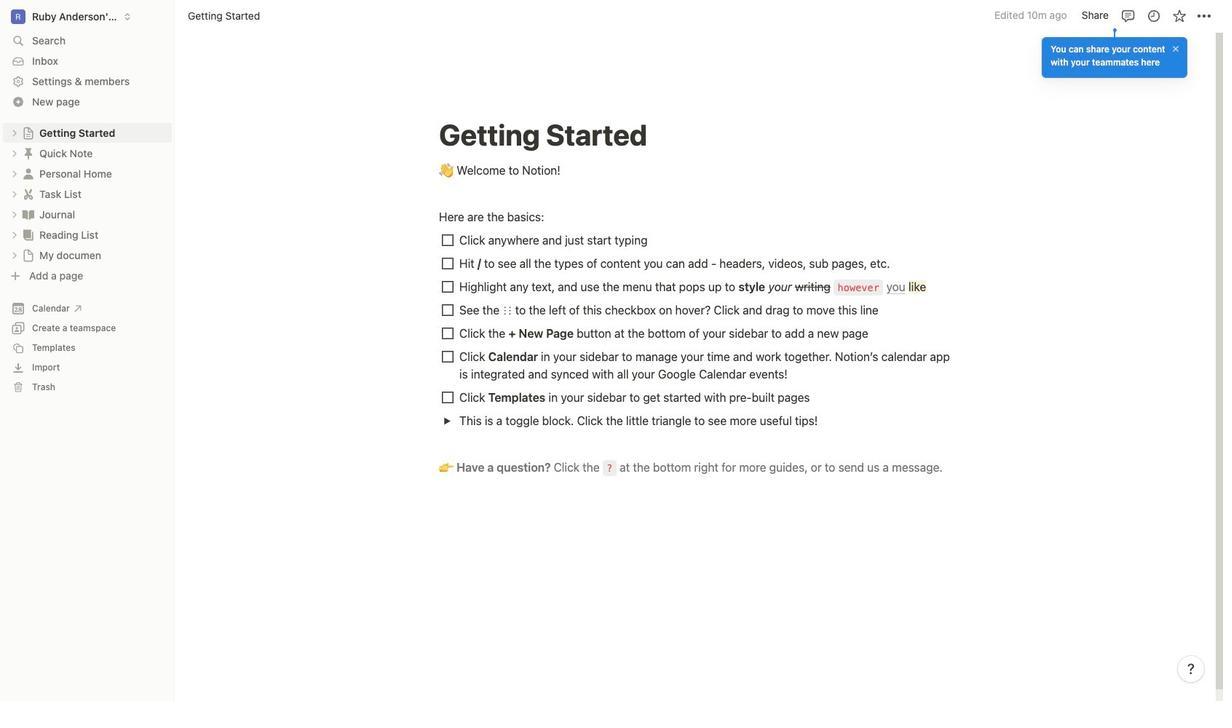 Task type: locate. For each thing, give the bounding box(es) containing it.
updates image
[[1146, 8, 1161, 23]]

1 open image from the top
[[10, 128, 19, 137]]

open image
[[10, 128, 19, 137], [10, 149, 19, 158], [10, 210, 19, 219]]

2 vertical spatial open image
[[10, 210, 19, 219]]

1 vertical spatial open image
[[10, 149, 19, 158]]

change page icon image
[[22, 126, 35, 139], [21, 146, 36, 161], [21, 166, 36, 181], [21, 187, 36, 201], [21, 207, 36, 222], [21, 228, 36, 242], [22, 249, 35, 262]]

0 vertical spatial open image
[[10, 128, 19, 137]]

open image
[[10, 169, 19, 178], [10, 190, 19, 198], [10, 230, 19, 239], [10, 251, 19, 260], [443, 417, 451, 425]]



Task type: describe. For each thing, give the bounding box(es) containing it.
3 open image from the top
[[10, 210, 19, 219]]

👋 image
[[439, 160, 454, 179]]

👉 image
[[439, 457, 454, 476]]

favorite image
[[1172, 8, 1186, 23]]

2 open image from the top
[[10, 149, 19, 158]]

comments image
[[1121, 8, 1135, 23]]



Task type: vqa. For each thing, say whether or not it's contained in the screenshot.
third Open icon
yes



